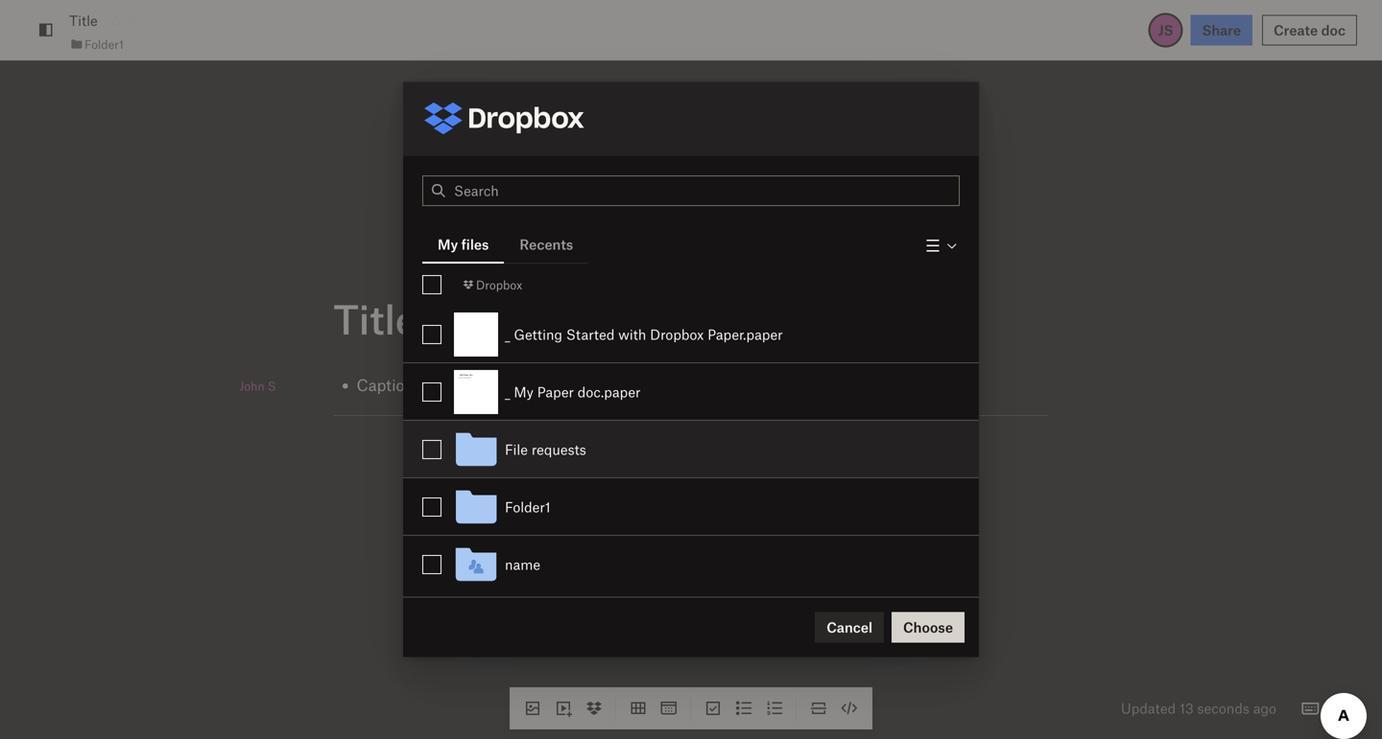 Task type: locate. For each thing, give the bounding box(es) containing it.
title up folder1 link
[[69, 12, 98, 29]]

1 vertical spatial _
[[505, 384, 510, 401]]

js
[[1158, 22, 1173, 38]]

dropbox right with
[[650, 326, 704, 343]]

1 horizontal spatial title
[[334, 295, 417, 343]]

Search text field
[[454, 177, 959, 205]]

_ getting started with dropbox paper.paper button
[[447, 306, 979, 364]]

1 horizontal spatial dropbox
[[650, 326, 704, 343]]

1 _ from the top
[[505, 326, 510, 343]]

folder1 link
[[69, 34, 124, 54]]

create doc button
[[1262, 15, 1357, 46]]

dropbox inside 'button'
[[650, 326, 704, 343]]

_
[[505, 326, 510, 343], [505, 384, 510, 401]]

_ inside button
[[505, 384, 510, 401]]

folder1 for folder1 link
[[84, 37, 124, 51]]

0 vertical spatial title
[[69, 12, 98, 29]]

my left files on the top of page
[[438, 236, 458, 253]]

my files
[[438, 236, 489, 253]]

_ inside 'button'
[[505, 326, 510, 343]]

2 _ from the top
[[505, 384, 510, 401]]

folder1 up name
[[505, 499, 551, 516]]

_ my paper doc.paper
[[505, 384, 641, 401]]

_ left the paper
[[505, 384, 510, 401]]

title up "caption" on the bottom left
[[334, 295, 417, 343]]

files
[[461, 236, 489, 253]]

create
[[1274, 22, 1318, 38]]

_ left "getting"
[[505, 326, 510, 343]]

my
[[438, 236, 458, 253], [514, 384, 534, 401]]

_ my paper doc.paper button
[[447, 364, 979, 421]]

0 horizontal spatial folder1
[[84, 37, 124, 51]]

my files tab
[[422, 226, 504, 263]]

tab list
[[422, 226, 588, 264]]

13
[[1180, 701, 1194, 717]]

1 horizontal spatial my
[[514, 384, 534, 401]]

row group
[[403, 305, 979, 594]]

0 vertical spatial _
[[505, 326, 510, 343]]

create doc
[[1274, 22, 1346, 38]]

1 vertical spatial my
[[514, 384, 534, 401]]

title
[[69, 12, 98, 29], [334, 295, 417, 343]]

folder1
[[84, 37, 124, 51], [505, 499, 551, 516]]

1 horizontal spatial folder1
[[505, 499, 551, 516]]

1 vertical spatial folder1
[[505, 499, 551, 516]]

file requests button
[[447, 421, 979, 479]]

0 horizontal spatial my
[[438, 236, 458, 253]]

my left the paper
[[514, 384, 534, 401]]

1 vertical spatial dropbox
[[650, 326, 704, 343]]

0 horizontal spatial title
[[69, 12, 98, 29]]

folder1 inside button
[[505, 499, 551, 516]]

dropbox down files on the top of page
[[476, 278, 522, 292]]

1 vertical spatial title
[[334, 295, 417, 343]]

0 vertical spatial folder1
[[84, 37, 124, 51]]

_ for _ getting started with dropbox paper.paper
[[505, 326, 510, 343]]

0 vertical spatial my
[[438, 236, 458, 253]]

folder1 down title link
[[84, 37, 124, 51]]

recents
[[520, 236, 573, 253]]

name
[[505, 557, 540, 573]]

file requests
[[505, 441, 586, 458]]

tab list containing my files
[[422, 226, 588, 264]]

with
[[618, 326, 646, 343]]

dropbox
[[476, 278, 522, 292], [650, 326, 704, 343]]

ago
[[1253, 701, 1276, 717]]

0 horizontal spatial dropbox
[[476, 278, 522, 292]]



Task type: describe. For each thing, give the bounding box(es) containing it.
share button
[[1191, 15, 1252, 46]]

title link
[[69, 10, 98, 31]]

share
[[1202, 22, 1241, 38]]

my inside tab
[[438, 236, 458, 253]]

getting
[[514, 326, 562, 343]]

dropbox link
[[461, 275, 522, 295]]

name button
[[447, 537, 979, 594]]

started
[[566, 326, 615, 343]]

js button
[[1148, 13, 1183, 48]]

recents tab
[[504, 226, 588, 263]]

updated 13 seconds ago
[[1121, 701, 1276, 717]]

cancel
[[827, 620, 872, 636]]

cancel button
[[815, 613, 884, 644]]

paper
[[537, 384, 574, 401]]

paper.paper
[[708, 326, 783, 343]]

updated
[[1121, 701, 1176, 717]]

seconds
[[1197, 701, 1250, 717]]

_ getting started with dropbox paper.paper
[[505, 326, 783, 343]]

_ for _ my paper doc.paper
[[505, 384, 510, 401]]

caption
[[357, 375, 414, 395]]

requests
[[532, 441, 586, 458]]

0 vertical spatial dropbox
[[476, 278, 522, 292]]

file
[[505, 441, 528, 458]]

my inside button
[[514, 384, 534, 401]]

doc.paper
[[578, 384, 641, 401]]

doc
[[1321, 22, 1346, 38]]

folder1 button
[[447, 479, 979, 537]]

row group containing _ getting started with dropbox paper.paper
[[403, 305, 979, 594]]

folder1 for the folder1 button at the bottom of the page
[[505, 499, 551, 516]]



Task type: vqa. For each thing, say whether or not it's contained in the screenshot.
Edit PDF button
no



